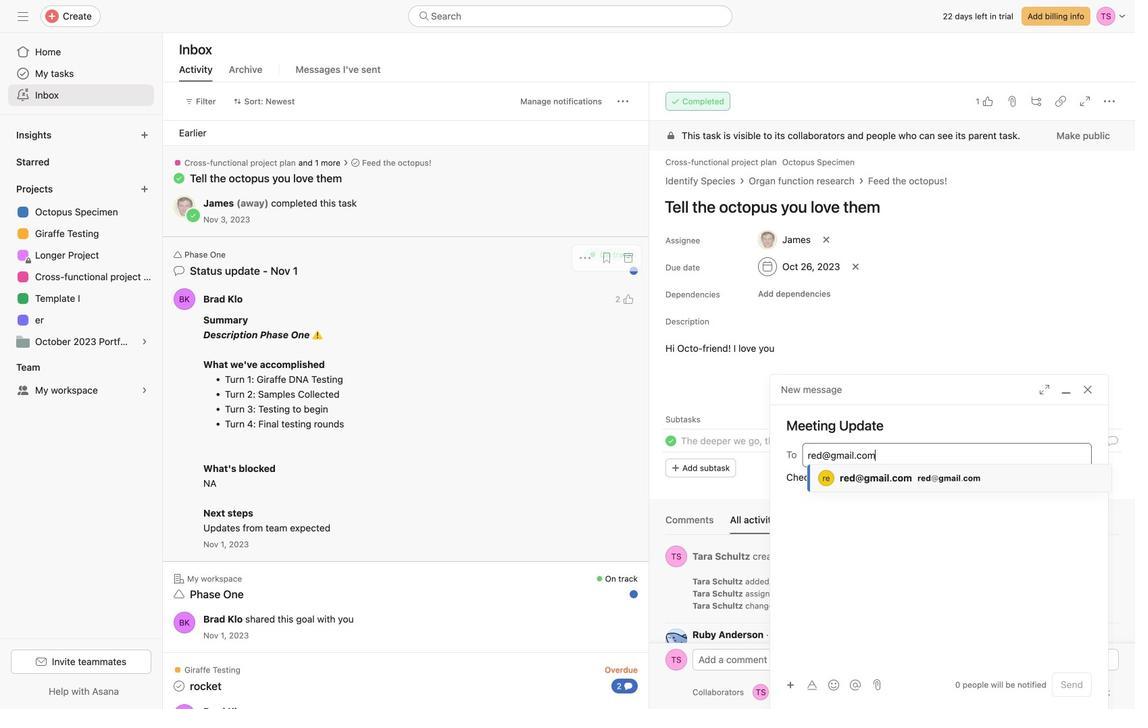 Task type: describe. For each thing, give the bounding box(es) containing it.
copy task link image
[[1055, 96, 1066, 107]]

status update icon image
[[174, 266, 184, 276]]

add or remove collaborators image
[[815, 689, 823, 697]]

sort: newest image
[[233, 97, 242, 105]]

formatting image
[[807, 680, 818, 691]]

new project or portfolio image
[[141, 185, 149, 193]]

global element
[[0, 33, 162, 114]]

2 add or remove collaborators image from the left
[[791, 684, 807, 701]]

1 delete story image from the top
[[1109, 577, 1118, 585]]

0 comments. click to go to subtask details and comments image
[[1107, 436, 1118, 447]]

more actions image
[[618, 96, 628, 107]]

1 like. click to like this task image
[[982, 96, 993, 107]]

full screen image
[[1080, 96, 1091, 107]]

3 delete story image from the top
[[1109, 601, 1118, 609]]

archive notification image
[[623, 253, 634, 264]]

clear due date image
[[852, 263, 860, 271]]

add subtask image
[[1031, 96, 1042, 107]]

expand popout to full screen image
[[1039, 384, 1050, 395]]

2 open user profile image from the top
[[174, 612, 195, 634]]

teams element
[[0, 355, 162, 404]]

completed image
[[663, 433, 679, 449]]

show options image
[[1105, 630, 1114, 639]]

projects element
[[0, 177, 162, 355]]

remove assignee image
[[822, 236, 830, 244]]

tab list inside "tell the octopus you love them" dialog
[[666, 513, 1119, 535]]

see details, my workspace image
[[141, 386, 149, 395]]

add to bookmarks image
[[601, 253, 612, 264]]



Task type: vqa. For each thing, say whether or not it's contained in the screenshot.
"sort: newest" image
yes



Task type: locate. For each thing, give the bounding box(es) containing it.
1 vertical spatial delete story image
[[1109, 589, 1118, 597]]

Task Name text field
[[656, 191, 1119, 222], [681, 434, 861, 449]]

tell the octopus you love them dialog
[[649, 82, 1135, 709]]

2 open user profile image from the top
[[666, 629, 687, 651]]

close image
[[1082, 384, 1093, 395]]

0 horizontal spatial add or remove collaborators image
[[753, 684, 769, 701]]

0 vertical spatial open user profile image
[[174, 289, 195, 310]]

1 horizontal spatial add or remove collaborators image
[[791, 684, 807, 701]]

minimize image
[[1061, 384, 1072, 395]]

add or remove collaborators image left add or remove collaborators image
[[791, 684, 807, 701]]

main content
[[649, 121, 1135, 707]]

more actions for this task image
[[1104, 96, 1115, 107]]

leftcount image
[[624, 682, 632, 691]]

1 vertical spatial open user profile image
[[174, 612, 195, 634]]

Completed checkbox
[[663, 433, 679, 449]]

1 open user profile image from the top
[[666, 546, 687, 568]]

add or remove collaborators image left insert an object image
[[753, 684, 769, 701]]

2 vertical spatial delete story image
[[1109, 601, 1118, 609]]

Type the name of a team, a project, or people text field
[[808, 447, 1084, 464]]

2 likes. click to like this task image
[[623, 294, 634, 305]]

0 vertical spatial task name text field
[[656, 191, 1119, 222]]

at mention image
[[850, 680, 861, 691]]

insert an object image
[[787, 681, 795, 690]]

dialog
[[770, 375, 1108, 709]]

1 add or remove collaborators image from the left
[[753, 684, 769, 701]]

2 delete story image from the top
[[1109, 589, 1118, 597]]

list box
[[408, 5, 732, 27]]

see details, october 2023 portfolio image
[[141, 338, 149, 346]]

delete story image
[[1109, 577, 1118, 585], [1109, 589, 1118, 597], [1109, 601, 1118, 609]]

list item
[[649, 429, 1135, 453]]

add or remove collaborators image
[[753, 684, 769, 701], [791, 684, 807, 701]]

emoji image
[[828, 680, 839, 691]]

toolbar
[[781, 675, 868, 695]]

1 open user profile image from the top
[[174, 289, 195, 310]]

Add subject text field
[[770, 416, 1108, 435]]

new insights image
[[141, 131, 149, 139]]

hide sidebar image
[[18, 11, 28, 22]]

attachments: add a file to this task, tell the octopus you love them image
[[1007, 96, 1018, 107]]

⚠️ image
[[312, 330, 323, 341]]

open user profile image
[[174, 289, 195, 310], [174, 612, 195, 634]]

1 vertical spatial task name text field
[[681, 434, 861, 449]]

open user profile image
[[666, 546, 687, 568], [666, 629, 687, 651], [666, 649, 687, 671]]

0 vertical spatial delete story image
[[1109, 577, 1118, 585]]

tab list
[[666, 513, 1119, 535]]

3 open user profile image from the top
[[666, 649, 687, 671]]



